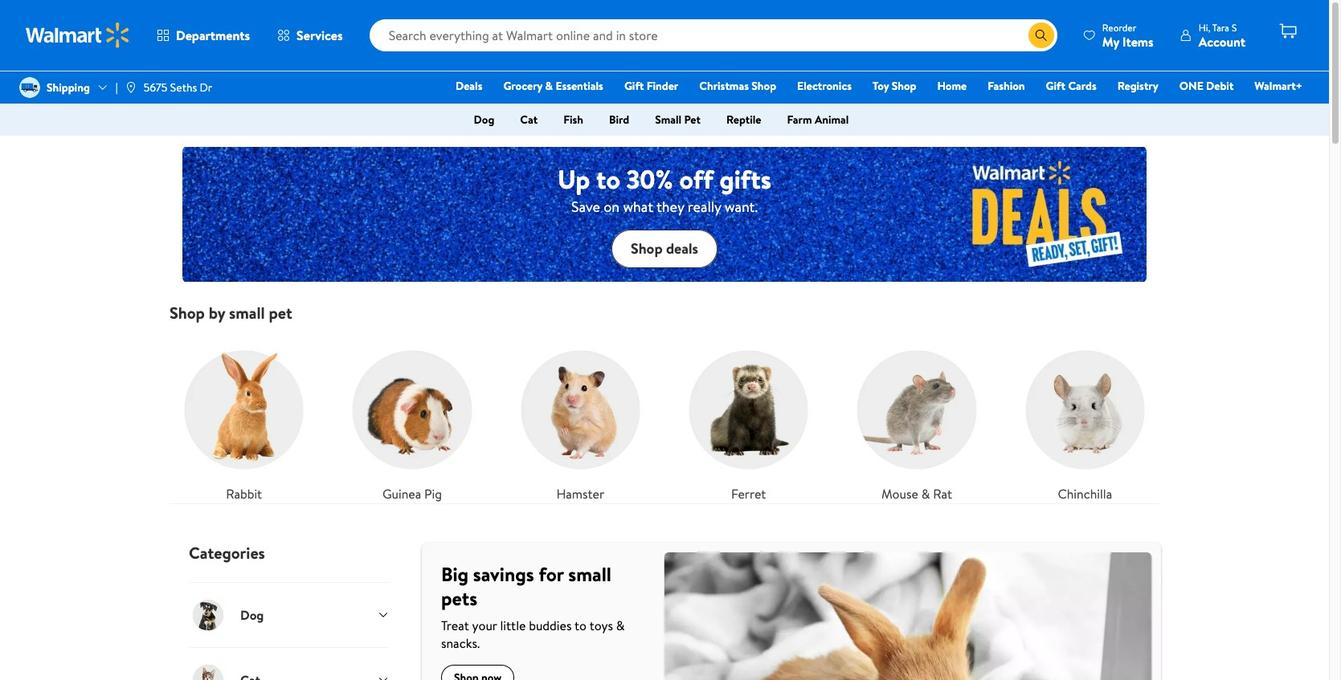 Task type: vqa. For each thing, say whether or not it's contained in the screenshot.
the Modern
no



Task type: describe. For each thing, give the bounding box(es) containing it.
pig
[[424, 486, 442, 503]]

for
[[539, 561, 564, 589]]

want.
[[725, 197, 758, 217]]

mouse
[[882, 486, 919, 503]]

hamster
[[557, 486, 605, 503]]

1 horizontal spatial dog
[[474, 112, 495, 128]]

gift for gift cards
[[1046, 78, 1066, 94]]

one debit link
[[1173, 77, 1241, 95]]

toys
[[590, 618, 613, 635]]

shop up reptile
[[752, 78, 777, 94]]

up to 30% off gifts save on what they really want.
[[558, 161, 772, 217]]

mouse & rat
[[882, 486, 952, 503]]

shop left by
[[170, 302, 205, 324]]

essentials
[[556, 78, 604, 94]]

dr
[[200, 80, 212, 96]]

departments button
[[143, 16, 264, 55]]

up
[[558, 161, 590, 197]]

bird
[[609, 112, 630, 128]]

1 vertical spatial dog button
[[189, 583, 390, 648]]

shipping
[[47, 80, 90, 96]]

registry
[[1118, 78, 1159, 94]]

grocery
[[504, 78, 543, 94]]

gift finder link
[[617, 77, 686, 95]]

& inside 'big savings for small pets treat your little buddies to toys & snacks.'
[[616, 618, 625, 635]]

cat
[[520, 112, 538, 128]]

shop right the toy
[[892, 78, 917, 94]]

treat
[[441, 618, 469, 635]]

walmart+
[[1255, 78, 1303, 94]]

buddies
[[529, 618, 572, 635]]

30%
[[627, 161, 673, 197]]

gifts
[[720, 161, 772, 197]]

pets
[[441, 585, 478, 613]]

home
[[938, 78, 967, 94]]

on
[[604, 197, 620, 217]]

shop by small pet
[[170, 302, 292, 324]]

Walmart Site-Wide search field
[[369, 19, 1058, 51]]

search icon image
[[1035, 29, 1048, 42]]

& for mouse
[[922, 486, 930, 503]]

grocery & essentials
[[504, 78, 604, 94]]

small pet button
[[642, 107, 714, 133]]

christmas shop link
[[692, 77, 784, 95]]

snacks.
[[441, 635, 480, 653]]

0 vertical spatial small
[[229, 302, 265, 324]]

|
[[116, 80, 118, 96]]

deals
[[666, 239, 698, 259]]

christmas shop
[[700, 78, 777, 94]]

grocery & essentials link
[[496, 77, 611, 95]]

reorder
[[1103, 20, 1137, 34]]

really
[[688, 197, 721, 217]]

big savings for small pets treat your little buddies to toys & snacks.
[[441, 561, 625, 653]]

1 vertical spatial dog
[[240, 607, 264, 625]]

guinea pig
[[383, 486, 442, 503]]

what
[[623, 197, 654, 217]]

pet
[[684, 112, 701, 128]]

tara
[[1213, 20, 1230, 34]]

walmart+ link
[[1248, 77, 1310, 95]]

s
[[1232, 20, 1237, 34]]

fish
[[564, 112, 584, 128]]

my
[[1103, 33, 1120, 50]]

electronics
[[797, 78, 852, 94]]

big
[[441, 561, 469, 589]]

one
[[1180, 78, 1204, 94]]

one debit
[[1180, 78, 1234, 94]]

reorder my items
[[1103, 20, 1154, 50]]

debit
[[1207, 78, 1234, 94]]

5675 seths dr
[[144, 80, 212, 96]]

services button
[[264, 16, 357, 55]]

up to 30% off gifts. save on what they really want. shop deals. image
[[182, 147, 1147, 282]]

reptile
[[727, 112, 762, 128]]

electronics link
[[790, 77, 859, 95]]

categories
[[189, 543, 265, 565]]

5675
[[144, 80, 168, 96]]

cart contains 0 items total amount $0.00 image
[[1279, 22, 1298, 41]]

guinea
[[383, 486, 421, 503]]



Task type: locate. For each thing, give the bounding box(es) containing it.
Search search field
[[369, 19, 1058, 51]]

gift cards link
[[1039, 77, 1104, 95]]

gift cards
[[1046, 78, 1097, 94]]

bird button
[[596, 107, 642, 133]]

chinchilla
[[1058, 486, 1113, 503]]

to left toys
[[575, 618, 587, 635]]

departments
[[176, 27, 250, 44]]

chinchilla link
[[1011, 336, 1160, 504]]

 image
[[124, 81, 137, 94]]

& right toys
[[616, 618, 625, 635]]

dog button
[[461, 107, 507, 133], [189, 583, 390, 648]]

1 horizontal spatial dog button
[[461, 107, 507, 133]]

gift inside "gift finder" link
[[624, 78, 644, 94]]

& right grocery
[[545, 78, 553, 94]]

1 gift from the left
[[624, 78, 644, 94]]

christmas
[[700, 78, 749, 94]]

by
[[209, 302, 225, 324]]

2 vertical spatial &
[[616, 618, 625, 635]]

2 horizontal spatial &
[[922, 486, 930, 503]]

farm animal
[[787, 112, 849, 128]]

shop left deals
[[631, 239, 663, 259]]

0 vertical spatial &
[[545, 78, 553, 94]]

rat
[[933, 486, 952, 503]]

0 horizontal spatial gift
[[624, 78, 644, 94]]

0 vertical spatial dog button
[[461, 107, 507, 133]]

they
[[657, 197, 684, 217]]

ferret link
[[674, 336, 823, 504]]

& left the rat
[[922, 486, 930, 503]]

savings
[[473, 561, 534, 589]]

walmart image
[[26, 23, 130, 48]]

2 gift from the left
[[1046, 78, 1066, 94]]

services
[[297, 27, 343, 44]]

finder
[[647, 78, 679, 94]]

gift left 'cards' in the top right of the page
[[1046, 78, 1066, 94]]

0 vertical spatial dog
[[474, 112, 495, 128]]

toy
[[873, 78, 889, 94]]

to inside up to 30% off gifts save on what they really want.
[[596, 161, 620, 197]]

seths
[[170, 80, 197, 96]]

1 horizontal spatial gift
[[1046, 78, 1066, 94]]

1 horizontal spatial &
[[616, 618, 625, 635]]

 image
[[19, 77, 40, 98]]

gift left finder
[[624, 78, 644, 94]]

gift for gift finder
[[624, 78, 644, 94]]

guinea pig link
[[338, 336, 487, 504]]

list containing rabbit
[[160, 323, 1170, 504]]

fish button
[[551, 107, 596, 133]]

list
[[160, 323, 1170, 504]]

0 horizontal spatial dog
[[240, 607, 264, 625]]

reptile button
[[714, 107, 774, 133]]

save
[[572, 197, 600, 217]]

0 horizontal spatial small
[[229, 302, 265, 324]]

shop deals
[[631, 239, 698, 259]]

1 vertical spatial small
[[569, 561, 612, 589]]

items
[[1123, 33, 1154, 50]]

to right up
[[596, 161, 620, 197]]

home link
[[930, 77, 974, 95]]

gift inside gift cards link
[[1046, 78, 1066, 94]]

to inside 'big savings for small pets treat your little buddies to toys & snacks.'
[[575, 618, 587, 635]]

gift finder
[[624, 78, 679, 94]]

hi, tara s account
[[1199, 20, 1246, 50]]

account
[[1199, 33, 1246, 50]]

fashion link
[[981, 77, 1033, 95]]

small inside 'big savings for small pets treat your little buddies to toys & snacks.'
[[569, 561, 612, 589]]

small
[[655, 112, 682, 128]]

toy shop link
[[866, 77, 924, 95]]

1 horizontal spatial to
[[596, 161, 620, 197]]

& inside list
[[922, 486, 930, 503]]

0 horizontal spatial to
[[575, 618, 587, 635]]

small pet
[[655, 112, 701, 128]]

hi,
[[1199, 20, 1211, 34]]

deals
[[456, 78, 483, 94]]

&
[[545, 78, 553, 94], [922, 486, 930, 503], [616, 618, 625, 635]]

0 horizontal spatial &
[[545, 78, 553, 94]]

dog down categories
[[240, 607, 264, 625]]

1 horizontal spatial small
[[569, 561, 612, 589]]

animal
[[815, 112, 849, 128]]

mouse & rat link
[[843, 336, 992, 504]]

& for grocery
[[545, 78, 553, 94]]

shop deals link
[[612, 229, 718, 268]]

dog down deals
[[474, 112, 495, 128]]

hamster link
[[506, 336, 655, 504]]

dog
[[474, 112, 495, 128], [240, 607, 264, 625]]

rabbit link
[[170, 336, 319, 504]]

toy shop
[[873, 78, 917, 94]]

to
[[596, 161, 620, 197], [575, 618, 587, 635]]

small
[[229, 302, 265, 324], [569, 561, 612, 589]]

farm animal button
[[774, 107, 862, 133]]

registry link
[[1111, 77, 1166, 95]]

ferret
[[731, 486, 766, 503]]

fashion
[[988, 78, 1025, 94]]

pet
[[269, 302, 292, 324]]

1 vertical spatial &
[[922, 486, 930, 503]]

cat button
[[507, 107, 551, 133]]

off
[[680, 161, 714, 197]]

small right by
[[229, 302, 265, 324]]

0 horizontal spatial dog button
[[189, 583, 390, 648]]

farm
[[787, 112, 812, 128]]

0 vertical spatial to
[[596, 161, 620, 197]]

1 vertical spatial to
[[575, 618, 587, 635]]

small right for
[[569, 561, 612, 589]]

cards
[[1069, 78, 1097, 94]]

rabbit
[[226, 486, 262, 503]]

shop
[[752, 78, 777, 94], [892, 78, 917, 94], [631, 239, 663, 259], [170, 302, 205, 324]]

gift
[[624, 78, 644, 94], [1046, 78, 1066, 94]]



